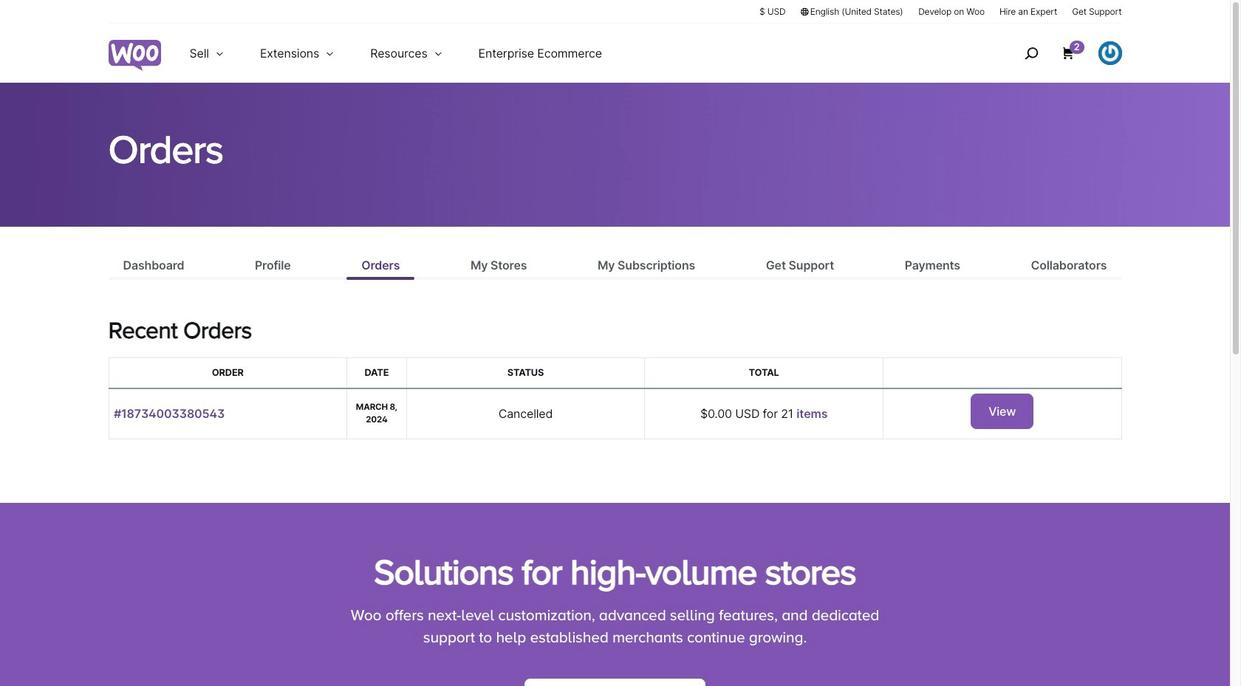 Task type: describe. For each thing, give the bounding box(es) containing it.
service navigation menu element
[[993, 29, 1122, 77]]

open account menu image
[[1099, 41, 1122, 65]]

search image
[[1020, 41, 1044, 65]]



Task type: vqa. For each thing, say whether or not it's contained in the screenshot.
checkbox
no



